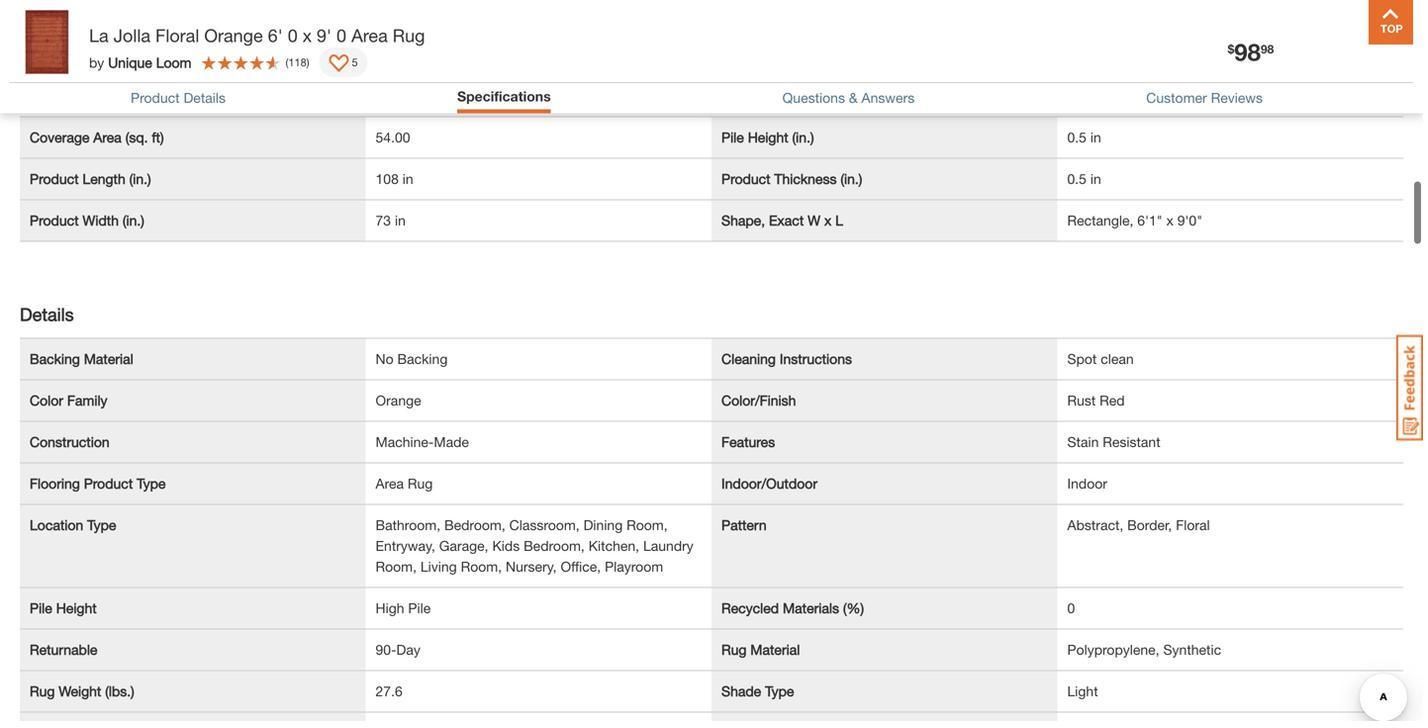 Task type: locate. For each thing, give the bounding box(es) containing it.
display image
[[329, 54, 349, 74]]

2 0.5 in from the top
[[1068, 171, 1102, 187]]

1 0.5 in from the top
[[1068, 129, 1102, 145]]

rust
[[1068, 392, 1096, 409]]

height for pile height (in.)
[[748, 129, 789, 145]]

rug right 9'
[[393, 25, 425, 46]]

product details
[[131, 90, 226, 106]]

clean
[[1101, 351, 1134, 367]]

height up product thickness (in.)
[[748, 129, 789, 145]]

(lbs.)
[[105, 684, 134, 700]]

no
[[376, 351, 394, 367]]

material up 'family'
[[84, 351, 133, 367]]

product down by unique loom
[[131, 90, 180, 106]]

weight
[[59, 684, 101, 700]]

shade type
[[722, 684, 795, 700]]

0 vertical spatial area
[[352, 25, 388, 46]]

location
[[30, 517, 83, 534]]

1 vertical spatial area
[[93, 129, 122, 145]]

product up shape,
[[722, 171, 771, 187]]

1 horizontal spatial bedroom,
[[524, 538, 585, 554]]

(in.) right length
[[129, 171, 151, 187]]

product down the coverage
[[30, 171, 79, 187]]

height for pile height
[[56, 600, 97, 617]]

height
[[748, 129, 789, 145], [56, 600, 97, 617]]

shade
[[722, 684, 762, 700]]

floral for border,
[[1177, 517, 1211, 534]]

l
[[836, 212, 844, 229]]

1 0.5 from the top
[[1068, 129, 1087, 145]]

0 horizontal spatial height
[[56, 600, 97, 617]]

0
[[288, 25, 298, 46], [337, 25, 347, 46], [1068, 600, 1076, 617]]

0 vertical spatial floral
[[155, 25, 199, 46]]

product
[[131, 90, 180, 106], [30, 171, 79, 187], [722, 171, 771, 187], [30, 212, 79, 229], [84, 476, 133, 492]]

room,
[[627, 517, 668, 534], [376, 559, 417, 575], [461, 559, 502, 575]]

backing
[[30, 351, 80, 367], [398, 351, 448, 367]]

backing up color
[[30, 351, 80, 367]]

0 horizontal spatial floral
[[155, 25, 199, 46]]

0 vertical spatial details
[[184, 90, 226, 106]]

)
[[307, 56, 309, 69]]

1 vertical spatial material
[[751, 642, 800, 658]]

product thickness (in.)
[[722, 171, 863, 187]]

(in.) for product width (in.)
[[123, 212, 144, 229]]

room, up laundry
[[627, 517, 668, 534]]

type
[[137, 476, 166, 492], [87, 517, 116, 534], [766, 684, 795, 700]]

1 vertical spatial 0.5
[[1068, 171, 1087, 187]]

0 vertical spatial material
[[84, 351, 133, 367]]

pattern
[[722, 517, 767, 534]]

1 horizontal spatial material
[[751, 642, 800, 658]]

pile up returnable
[[30, 600, 52, 617]]

spot
[[1068, 351, 1098, 367]]

details up backing material
[[20, 304, 74, 325]]

73
[[376, 212, 391, 229]]

0 vertical spatial 0.5
[[1068, 129, 1087, 145]]

0 right 6'
[[288, 25, 298, 46]]

backing right "no"
[[398, 351, 448, 367]]

coverage area (sq. ft)
[[30, 129, 164, 145]]

1 vertical spatial type
[[87, 517, 116, 534]]

area down "machine-"
[[376, 476, 404, 492]]

2 vertical spatial type
[[766, 684, 795, 700]]

bathroom, bedroom, classroom, dining room, entryway, garage, kids bedroom, kitchen, laundry room, living room, nursery, office, playroom
[[376, 517, 694, 575]]

laundry
[[644, 538, 694, 554]]

shape, exact w x l
[[722, 212, 844, 229]]

product left width
[[30, 212, 79, 229]]

high
[[376, 600, 405, 617]]

resistant
[[1103, 434, 1161, 450]]

polypropylene, synthetic
[[1068, 642, 1222, 658]]

cleaning
[[722, 351, 776, 367]]

1 horizontal spatial orange
[[376, 392, 422, 409]]

2 horizontal spatial pile
[[722, 129, 744, 145]]

in
[[1091, 129, 1102, 145], [403, 171, 414, 187], [1091, 171, 1102, 187], [395, 212, 406, 229]]

6'1"
[[1138, 212, 1163, 229]]

room, down entryway,
[[376, 559, 417, 575]]

0.5 for pile height (in.)
[[1068, 129, 1087, 145]]

2 0.5 from the top
[[1068, 171, 1087, 187]]

high pile
[[376, 600, 431, 617]]

0 vertical spatial height
[[748, 129, 789, 145]]

height up returnable
[[56, 600, 97, 617]]

(in.)
[[793, 129, 815, 145], [129, 171, 151, 187], [841, 171, 863, 187], [123, 212, 144, 229]]

0 horizontal spatial orange
[[204, 25, 263, 46]]

1 horizontal spatial 0
[[337, 25, 347, 46]]

type down flooring product type
[[87, 517, 116, 534]]

details
[[184, 90, 226, 106], [20, 304, 74, 325]]

(in.) up l
[[841, 171, 863, 187]]

1 horizontal spatial floral
[[1177, 517, 1211, 534]]

backing material
[[30, 351, 133, 367]]

classroom,
[[510, 517, 580, 534]]

98
[[1235, 38, 1262, 66], [1262, 42, 1275, 56]]

1 vertical spatial 0.5 in
[[1068, 171, 1102, 187]]

bedroom, down classroom,
[[524, 538, 585, 554]]

material
[[84, 351, 133, 367], [751, 642, 800, 658]]

1 horizontal spatial x
[[825, 212, 832, 229]]

type right shade
[[766, 684, 795, 700]]

bedroom, up garage,
[[445, 517, 506, 534]]

98 right $ at the right top
[[1262, 42, 1275, 56]]

1 vertical spatial height
[[56, 600, 97, 617]]

living
[[421, 559, 457, 575]]

material up shade type
[[751, 642, 800, 658]]

pile up product thickness (in.)
[[722, 129, 744, 145]]

bedroom,
[[445, 517, 506, 534], [524, 538, 585, 554]]

0 horizontal spatial pile
[[30, 600, 52, 617]]

pile right high
[[408, 600, 431, 617]]

1 vertical spatial details
[[20, 304, 74, 325]]

floral right border, at the bottom right of page
[[1177, 517, 1211, 534]]

pile
[[722, 129, 744, 145], [30, 600, 52, 617], [408, 600, 431, 617]]

jolla
[[114, 25, 151, 46]]

0 right 9'
[[337, 25, 347, 46]]

by unique loom
[[89, 54, 192, 71]]

x left l
[[825, 212, 832, 229]]

room, down garage,
[[461, 559, 502, 575]]

0 vertical spatial type
[[137, 476, 166, 492]]

x left 9'
[[303, 25, 312, 46]]

orange left 6'
[[204, 25, 263, 46]]

0 horizontal spatial type
[[87, 517, 116, 534]]

product for product details
[[131, 90, 180, 106]]

type right flooring
[[137, 476, 166, 492]]

location type
[[30, 517, 116, 534]]

$
[[1228, 42, 1235, 56]]

color family
[[30, 392, 107, 409]]

98 up reviews
[[1235, 38, 1262, 66]]

specifications button
[[458, 88, 551, 108], [458, 88, 551, 104]]

1 horizontal spatial height
[[748, 129, 789, 145]]

flooring
[[30, 476, 80, 492]]

0 horizontal spatial bedroom,
[[445, 517, 506, 534]]

(in.) down questions
[[793, 129, 815, 145]]

1 vertical spatial floral
[[1177, 517, 1211, 534]]

(
[[286, 56, 289, 69]]

0 horizontal spatial backing
[[30, 351, 80, 367]]

machine-made
[[376, 434, 469, 450]]

floral up loom
[[155, 25, 199, 46]]

orange up "machine-"
[[376, 392, 422, 409]]

0 vertical spatial 0.5 in
[[1068, 129, 1102, 145]]

details down loom
[[184, 90, 226, 106]]

color
[[30, 392, 63, 409]]

1 horizontal spatial backing
[[398, 351, 448, 367]]

day
[[397, 642, 421, 658]]

0 horizontal spatial material
[[84, 351, 133, 367]]

(in.) right width
[[123, 212, 144, 229]]

bathroom,
[[376, 517, 441, 534]]

questions & answers button
[[783, 90, 915, 106], [783, 90, 915, 106]]

orange
[[204, 25, 263, 46], [376, 392, 422, 409]]

spot clean
[[1068, 351, 1134, 367]]

2 horizontal spatial type
[[766, 684, 795, 700]]

floral for jolla
[[155, 25, 199, 46]]

area left (sq.
[[93, 129, 122, 145]]

rectangle,
[[1068, 212, 1134, 229]]

synthetic
[[1164, 642, 1222, 658]]

area up 5
[[352, 25, 388, 46]]

customer reviews
[[1147, 90, 1264, 106]]

product length (in.)
[[30, 171, 151, 187]]

1 vertical spatial bedroom,
[[524, 538, 585, 554]]

x left 9'0"
[[1167, 212, 1174, 229]]

$ 98 98
[[1228, 38, 1275, 66]]

0 up polypropylene,
[[1068, 600, 1076, 617]]

rug weight (lbs.)
[[30, 684, 134, 700]]

material for rug material
[[751, 642, 800, 658]]

features
[[722, 434, 776, 450]]

98 inside $ 98 98
[[1262, 42, 1275, 56]]

la jolla floral orange 6' 0 x 9' 0 area rug
[[89, 25, 425, 46]]

machine-
[[376, 434, 434, 450]]

feedback link image
[[1397, 335, 1424, 442]]

0 vertical spatial bedroom,
[[445, 517, 506, 534]]



Task type: vqa. For each thing, say whether or not it's contained in the screenshot.
SHOP corresponding to Shop All
no



Task type: describe. For each thing, give the bounding box(es) containing it.
specifications
[[458, 88, 551, 104]]

pile height
[[30, 600, 97, 617]]

9'0"
[[1178, 212, 1203, 229]]

thickness
[[775, 171, 837, 187]]

w
[[808, 212, 821, 229]]

0 horizontal spatial x
[[303, 25, 312, 46]]

construction
[[30, 434, 110, 450]]

la
[[89, 25, 109, 46]]

width
[[83, 212, 119, 229]]

rectangle, 6'1" x 9'0"
[[1068, 212, 1203, 229]]

area rug
[[376, 476, 433, 492]]

5
[[352, 56, 358, 69]]

rug left weight
[[30, 684, 55, 700]]

unique
[[108, 54, 152, 71]]

exact
[[769, 212, 804, 229]]

5 button
[[319, 48, 368, 77]]

coverage
[[30, 129, 90, 145]]

by
[[89, 54, 104, 71]]

stain
[[1068, 434, 1100, 450]]

kitchen,
[[589, 538, 640, 554]]

pile for pile height (in.)
[[722, 129, 744, 145]]

family
[[67, 392, 107, 409]]

108 in
[[376, 171, 414, 187]]

1 horizontal spatial room,
[[461, 559, 502, 575]]

1 vertical spatial orange
[[376, 392, 422, 409]]

questions & answers
[[783, 90, 915, 106]]

customer
[[1147, 90, 1208, 106]]

product image image
[[15, 10, 79, 74]]

73 in
[[376, 212, 406, 229]]

materials
[[783, 600, 840, 617]]

2 vertical spatial area
[[376, 476, 404, 492]]

(in.) for pile height (in.)
[[793, 129, 815, 145]]

type for location type
[[87, 517, 116, 534]]

pile for pile height
[[30, 600, 52, 617]]

dining
[[584, 517, 623, 534]]

playroom
[[605, 559, 664, 575]]

color/finish
[[722, 392, 797, 409]]

90-
[[376, 642, 397, 658]]

rug material
[[722, 642, 800, 658]]

1 horizontal spatial type
[[137, 476, 166, 492]]

recycled materials (%)
[[722, 600, 865, 617]]

returnable
[[30, 642, 97, 658]]

loom
[[156, 54, 192, 71]]

1 backing from the left
[[30, 351, 80, 367]]

stain resistant
[[1068, 434, 1161, 450]]

6'
[[268, 25, 283, 46]]

made
[[434, 434, 469, 450]]

9'
[[317, 25, 332, 46]]

abstract, border, floral
[[1068, 517, 1211, 534]]

kids
[[493, 538, 520, 554]]

cleaning instructions
[[722, 351, 853, 367]]

recycled
[[722, 600, 779, 617]]

light
[[1068, 684, 1099, 700]]

0.5 in for product thickness (in.)
[[1068, 171, 1102, 187]]

reviews
[[1212, 90, 1264, 106]]

27.6
[[376, 684, 403, 700]]

border,
[[1128, 517, 1173, 534]]

2 horizontal spatial x
[[1167, 212, 1174, 229]]

indoor
[[1068, 476, 1108, 492]]

red
[[1100, 392, 1126, 409]]

material for backing material
[[84, 351, 133, 367]]

flooring product type
[[30, 476, 166, 492]]

(in.) for product length (in.)
[[129, 171, 151, 187]]

indoor/outdoor
[[722, 476, 818, 492]]

108
[[376, 171, 399, 187]]

0 vertical spatial orange
[[204, 25, 263, 46]]

entryway,
[[376, 538, 436, 554]]

90-day
[[376, 642, 421, 658]]

nursery,
[[506, 559, 557, 575]]

length
[[83, 171, 126, 187]]

2 horizontal spatial 0
[[1068, 600, 1076, 617]]

dimensions
[[20, 82, 113, 103]]

0 horizontal spatial room,
[[376, 559, 417, 575]]

abstract,
[[1068, 517, 1124, 534]]

&
[[849, 90, 858, 106]]

product right flooring
[[84, 476, 133, 492]]

top button
[[1370, 0, 1414, 45]]

0.5 for product thickness (in.)
[[1068, 171, 1087, 187]]

1 horizontal spatial details
[[184, 90, 226, 106]]

questions
[[783, 90, 846, 106]]

instructions
[[780, 351, 853, 367]]

rug down machine-made
[[408, 476, 433, 492]]

answers
[[862, 90, 915, 106]]

54.00
[[376, 129, 410, 145]]

2 backing from the left
[[398, 351, 448, 367]]

product for product width (in.)
[[30, 212, 79, 229]]

(in.) for product thickness (in.)
[[841, 171, 863, 187]]

product for product thickness (in.)
[[722, 171, 771, 187]]

pile height (in.)
[[722, 129, 815, 145]]

type for shade type
[[766, 684, 795, 700]]

2 horizontal spatial room,
[[627, 517, 668, 534]]

garage,
[[439, 538, 489, 554]]

rug up shade
[[722, 642, 747, 658]]

rust red
[[1068, 392, 1126, 409]]

0 horizontal spatial details
[[20, 304, 74, 325]]

office,
[[561, 559, 601, 575]]

ft)
[[152, 129, 164, 145]]

product width (in.)
[[30, 212, 144, 229]]

( 118 )
[[286, 56, 309, 69]]

polypropylene,
[[1068, 642, 1160, 658]]

1 horizontal spatial pile
[[408, 600, 431, 617]]

0.5 in for pile height (in.)
[[1068, 129, 1102, 145]]

0 horizontal spatial 0
[[288, 25, 298, 46]]

product for product length (in.)
[[30, 171, 79, 187]]



